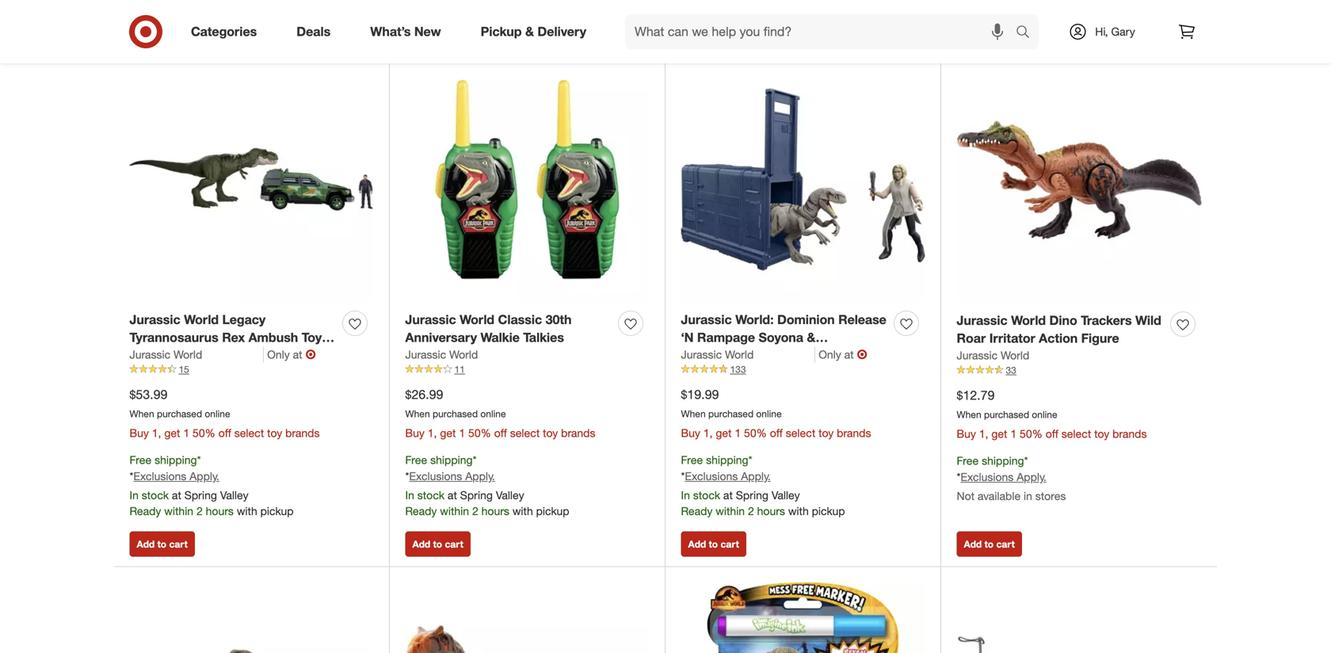 Task type: locate. For each thing, give the bounding box(es) containing it.
jurassic world link
[[130, 347, 264, 363], [406, 347, 478, 363], [681, 347, 816, 363], [957, 348, 1030, 364]]

2 only at ¬ from the left
[[819, 347, 868, 362]]

toy
[[302, 330, 322, 345]]

stock for $19.99
[[694, 489, 721, 502]]

get inside $53.99 when purchased online buy 1, get 1 50% off select toy brands
[[164, 426, 180, 440]]

purchased inside $53.99 when purchased online buy 1, get 1 50% off select toy brands
[[157, 408, 202, 420]]

purchased down the $53.99
[[157, 408, 202, 420]]

1, down $26.99
[[428, 426, 437, 440]]

&
[[526, 24, 534, 39], [807, 330, 816, 345]]

1, down the $53.99
[[152, 426, 161, 440]]

0 vertical spatial action
[[1040, 331, 1078, 346]]

3 free shipping * * exclusions apply. in stock at  spring valley ready within 2 hours with pickup from the left
[[681, 453, 846, 518]]

world inside jurassic world dino trackers wild roar irritator action figure
[[1012, 313, 1047, 328]]

get inside the "$26.99 when purchased online buy 1, get 1 50% off select toy brands"
[[440, 426, 456, 440]]

1,
[[152, 426, 161, 440], [428, 426, 437, 440], [704, 426, 713, 440], [980, 427, 989, 441]]

free shipping * * exclusions apply. in stock at  spring valley ready within 2 hours with pickup for $53.99
[[130, 453, 294, 518]]

2 ready from the left
[[406, 504, 437, 518]]

figure
[[1082, 331, 1120, 346], [245, 348, 283, 364]]

select
[[234, 426, 264, 440], [510, 426, 540, 440], [786, 426, 816, 440], [1062, 427, 1092, 441]]

free shipping * * exclusions apply. in stock at  spring valley ready within 2 hours with pickup down the "$26.99 when purchased online buy 1, get 1 50% off select toy brands"
[[406, 453, 570, 518]]

1, for $26.99
[[428, 426, 437, 440]]

select inside the "$26.99 when purchased online buy 1, get 1 50% off select toy brands"
[[510, 426, 540, 440]]

2 horizontal spatial within
[[716, 504, 745, 518]]

3 pickup from the left
[[812, 504, 846, 518]]

50% inside the "$26.99 when purchased online buy 1, get 1 50% off select toy brands"
[[469, 426, 491, 440]]

50%
[[193, 426, 216, 440], [469, 426, 491, 440], [744, 426, 767, 440], [1020, 427, 1043, 441]]

2 horizontal spatial free shipping * * exclusions apply. in stock at  spring valley ready within 2 hours with pickup
[[681, 453, 846, 518]]

buy inside $19.99 when purchased online buy 1, get 1 50% off select toy brands
[[681, 426, 701, 440]]

apply. down the "$26.99 when purchased online buy 1, get 1 50% off select toy brands"
[[466, 470, 495, 483]]

off up 'free shipping * * exclusions apply. not available in stores'
[[1046, 427, 1059, 441]]

buy inside the "$26.99 when purchased online buy 1, get 1 50% off select toy brands"
[[406, 426, 425, 440]]

apply. inside 'free shipping * * exclusions apply. not available in stores'
[[1017, 470, 1047, 484]]

when inside $19.99 when purchased online buy 1, get 1 50% off select toy brands
[[681, 408, 706, 420]]

ready
[[130, 504, 161, 518], [406, 504, 437, 518], [681, 504, 713, 518]]

add
[[137, 13, 155, 25], [689, 13, 707, 25], [964, 13, 983, 25], [137, 538, 155, 550], [413, 538, 431, 550], [689, 538, 707, 550], [964, 538, 983, 550]]

select inside $12.79 when purchased online buy 1, get 1 50% off select toy brands
[[1062, 427, 1092, 441]]

jurassic up tyrannosaurus
[[130, 312, 180, 327]]

purchased for $12.79
[[985, 409, 1030, 421]]

1 spring from the left
[[185, 489, 217, 502]]

off for $19.99
[[770, 426, 783, 440]]

purchased inside $12.79 when purchased online buy 1, get 1 50% off select toy brands
[[985, 409, 1030, 421]]

world inside "jurassic world legacy tyrannosaurus rex ambush toy vehicle and action figure set"
[[184, 312, 219, 327]]

get down $12.79
[[992, 427, 1008, 441]]

1 only from the left
[[267, 348, 290, 362]]

jurassic world down tyrannosaurus
[[130, 348, 202, 362]]

shipping inside 'free shipping * * exclusions apply. not available in stores'
[[982, 454, 1025, 468]]

walkie
[[481, 330, 520, 345]]

jurassic world hammond collection metriacanthosaurus action figure image
[[406, 583, 650, 653], [406, 583, 650, 653]]

online down 133 link
[[757, 408, 782, 420]]

2 hours from the left
[[482, 504, 510, 518]]

brands inside $19.99 when purchased online buy 1, get 1 50% off select toy brands
[[837, 426, 872, 440]]

get down $26.99
[[440, 426, 456, 440]]

0 horizontal spatial hours
[[206, 504, 234, 518]]

brands
[[286, 426, 320, 440], [561, 426, 596, 440], [837, 426, 872, 440], [1113, 427, 1148, 441]]

2 2 from the left
[[473, 504, 479, 518]]

online
[[205, 408, 230, 420], [481, 408, 506, 420], [757, 408, 782, 420], [1033, 409, 1058, 421]]

free shipping * * exclusions apply. in stock at  spring valley ready within 2 hours with pickup down $19.99 when purchased online buy 1, get 1 50% off select toy brands
[[681, 453, 846, 518]]

2 spring from the left
[[460, 489, 493, 502]]

1 horizontal spatial figure
[[1082, 331, 1120, 346]]

2 stock from the left
[[418, 489, 445, 502]]

2 horizontal spatial 2
[[748, 504, 755, 518]]

50% for $26.99
[[469, 426, 491, 440]]

133
[[731, 364, 746, 375]]

at for jurassic world legacy tyrannosaurus rex ambush toy vehicle and action figure set
[[172, 489, 181, 502]]

world up tyrannosaurus
[[184, 312, 219, 327]]

1 horizontal spatial ready
[[406, 504, 437, 518]]

free inside 'free shipping * * exclusions apply. not available in stores'
[[957, 454, 979, 468]]

hours for $26.99
[[482, 504, 510, 518]]

2 with from the left
[[513, 504, 533, 518]]

jurassic for jurassic world link on top of "133"
[[681, 348, 722, 362]]

2 for $26.99
[[473, 504, 479, 518]]

2 only from the left
[[819, 348, 842, 362]]

& right pickup
[[526, 24, 534, 39]]

select inside $19.99 when purchased online buy 1, get 1 50% off select toy brands
[[786, 426, 816, 440]]

2 horizontal spatial ready
[[681, 504, 713, 518]]

2 horizontal spatial stock
[[694, 489, 721, 502]]

1 free shipping * * exclusions apply. in stock at  spring valley ready within 2 hours with pickup from the left
[[130, 453, 294, 518]]

¬ for jurassic world: dominion release 'n rampage soyona & atrociraptor pack (target exclusive)
[[858, 347, 868, 362]]

free up not
[[957, 454, 979, 468]]

world inside jurassic world classic 30th anniversary walkie talkies
[[460, 312, 495, 327]]

off down 11 link
[[495, 426, 507, 440]]

within for $53.99
[[164, 504, 194, 518]]

2 horizontal spatial spring
[[736, 489, 769, 502]]

2 horizontal spatial valley
[[772, 489, 800, 502]]

world:
[[736, 312, 774, 327]]

jurassic down roar
[[957, 348, 998, 362]]

1 down 11
[[459, 426, 466, 440]]

1, inside $12.79 when purchased online buy 1, get 1 50% off select toy brands
[[980, 427, 989, 441]]

online down 15 link
[[205, 408, 230, 420]]

1, down $19.99 at the bottom right of the page
[[704, 426, 713, 440]]

brands inside the "$26.99 when purchased online buy 1, get 1 50% off select toy brands"
[[561, 426, 596, 440]]

1 2 from the left
[[197, 504, 203, 518]]

3 within from the left
[[716, 504, 745, 518]]

shipping down $53.99 when purchased online buy 1, get 1 50% off select toy brands
[[155, 453, 197, 467]]

$12.79 when purchased online buy 1, get 1 50% off select toy brands
[[957, 388, 1148, 441]]

buy inside $12.79 when purchased online buy 1, get 1 50% off select toy brands
[[957, 427, 977, 441]]

when inside $12.79 when purchased online buy 1, get 1 50% off select toy brands
[[957, 409, 982, 421]]

1 vertical spatial &
[[807, 330, 816, 345]]

2 horizontal spatial pickup
[[812, 504, 846, 518]]

off inside $53.99 when purchased online buy 1, get 1 50% off select toy brands
[[219, 426, 231, 440]]

0 horizontal spatial &
[[526, 24, 534, 39]]

jurassic world down rampage
[[681, 348, 754, 362]]

ready for $26.99
[[406, 504, 437, 518]]

1 inside $19.99 when purchased online buy 1, get 1 50% off select toy brands
[[735, 426, 741, 440]]

jurassic down tyrannosaurus
[[130, 348, 171, 362]]

0 horizontal spatial free shipping * * exclusions apply. in stock at  spring valley ready within 2 hours with pickup
[[130, 453, 294, 518]]

shipping down $19.99 when purchased online buy 1, get 1 50% off select toy brands
[[707, 453, 749, 467]]

0 horizontal spatial spring
[[185, 489, 217, 502]]

stock
[[142, 489, 169, 502], [418, 489, 445, 502], [694, 489, 721, 502]]

world for jurassic world link on top of "133"
[[725, 348, 754, 362]]

in for $53.99
[[130, 489, 139, 502]]

jurassic up roar
[[957, 313, 1008, 328]]

when inside the "$26.99 when purchased online buy 1, get 1 50% off select toy brands"
[[406, 408, 430, 420]]

when down $12.79
[[957, 409, 982, 421]]

cart
[[169, 13, 188, 25], [721, 13, 740, 25], [997, 13, 1016, 25], [169, 538, 188, 550], [445, 538, 464, 550], [721, 538, 740, 550], [997, 538, 1016, 550]]

with for $26.99
[[513, 504, 533, 518]]

1 with from the left
[[237, 504, 257, 518]]

1 for $12.79
[[1011, 427, 1017, 441]]

50% inside $12.79 when purchased online buy 1, get 1 50% off select toy brands
[[1020, 427, 1043, 441]]

2 ¬ from the left
[[858, 347, 868, 362]]

1 hours from the left
[[206, 504, 234, 518]]

jurassic world: dominion release 'n rampage soyona & atrociraptor pack (target exclusive) image
[[681, 57, 926, 302], [681, 57, 926, 302]]

1 horizontal spatial only
[[819, 348, 842, 362]]

at
[[293, 348, 303, 362], [845, 348, 854, 362], [172, 489, 181, 502], [448, 489, 457, 502], [724, 489, 733, 502]]

off inside the "$26.99 when purchased online buy 1, get 1 50% off select toy brands"
[[495, 426, 507, 440]]

50% down 11 link
[[469, 426, 491, 440]]

1 horizontal spatial valley
[[496, 489, 525, 502]]

3 valley from the left
[[772, 489, 800, 502]]

pickup
[[481, 24, 522, 39]]

1 valley from the left
[[220, 489, 249, 502]]

pickup & delivery
[[481, 24, 587, 39]]

toy down 15 link
[[267, 426, 282, 440]]

in
[[130, 489, 139, 502], [406, 489, 415, 502], [681, 489, 690, 502]]

exclusions apply. link for $53.99
[[134, 470, 219, 483]]

purchased down $19.99 at the bottom right of the page
[[709, 408, 754, 420]]

world for the jurassic world classic 30th anniversary walkie talkies link
[[460, 312, 495, 327]]

apply. down $19.99 when purchased online buy 1, get 1 50% off select toy brands
[[741, 470, 771, 483]]

world up irritator at the bottom
[[1012, 313, 1047, 328]]

deals
[[297, 24, 331, 39]]

free down $19.99 at the bottom right of the page
[[681, 453, 703, 467]]

only
[[267, 348, 290, 362], [819, 348, 842, 362]]

1 up 'free shipping * * exclusions apply. not available in stores'
[[1011, 427, 1017, 441]]

(target
[[791, 348, 833, 364]]

add to cart button
[[130, 6, 195, 32], [681, 6, 747, 32], [957, 6, 1023, 32], [130, 532, 195, 557], [406, 532, 471, 557], [681, 532, 747, 557], [957, 532, 1023, 557]]

off for $12.79
[[1046, 427, 1059, 441]]

apply.
[[190, 470, 219, 483], [466, 470, 495, 483], [741, 470, 771, 483], [1017, 470, 1047, 484]]

jurassic inside jurassic world classic 30th anniversary walkie talkies
[[406, 312, 456, 327]]

brands inside $53.99 when purchased online buy 1, get 1 50% off select toy brands
[[286, 426, 320, 440]]

free for $26.99
[[406, 453, 428, 467]]

1 horizontal spatial in
[[406, 489, 415, 502]]

action
[[1040, 331, 1078, 346], [202, 348, 241, 364]]

get inside $19.99 when purchased online buy 1, get 1 50% off select toy brands
[[716, 426, 732, 440]]

buy for $26.99
[[406, 426, 425, 440]]

$19.99 when purchased online buy 1, get 1 50% off select toy brands
[[681, 387, 872, 440]]

shipping down the "$26.99 when purchased online buy 1, get 1 50% off select toy brands"
[[431, 453, 473, 467]]

world up "133"
[[725, 348, 754, 362]]

online inside $19.99 when purchased online buy 1, get 1 50% off select toy brands
[[757, 408, 782, 420]]

buy inside $53.99 when purchased online buy 1, get 1 50% off select toy brands
[[130, 426, 149, 440]]

buy down the $53.99
[[130, 426, 149, 440]]

1, down $12.79
[[980, 427, 989, 441]]

select for $26.99
[[510, 426, 540, 440]]

0 horizontal spatial only
[[267, 348, 290, 362]]

jurassic inside jurassic world: dominion release 'n rampage soyona & atrociraptor pack (target exclusive)
[[681, 312, 732, 327]]

jurassic world up 33
[[957, 348, 1030, 362]]

pickup & delivery link
[[467, 14, 607, 49]]

1 within from the left
[[164, 504, 194, 518]]

0 horizontal spatial with
[[237, 504, 257, 518]]

online for $12.79
[[1033, 409, 1058, 421]]

50% inside $53.99 when purchased online buy 1, get 1 50% off select toy brands
[[193, 426, 216, 440]]

online down 11 link
[[481, 408, 506, 420]]

online inside $12.79 when purchased online buy 1, get 1 50% off select toy brands
[[1033, 409, 1058, 421]]

50% inside $19.99 when purchased online buy 1, get 1 50% off select toy brands
[[744, 426, 767, 440]]

get for $19.99
[[716, 426, 732, 440]]

toy down 11 link
[[543, 426, 558, 440]]

get
[[164, 426, 180, 440], [440, 426, 456, 440], [716, 426, 732, 440], [992, 427, 1008, 441]]

1, inside $19.99 when purchased online buy 1, get 1 50% off select toy brands
[[704, 426, 713, 440]]

purchased down $12.79
[[985, 409, 1030, 421]]

free shipping * * exclusions apply. in stock at  spring valley ready within 2 hours with pickup for $19.99
[[681, 453, 846, 518]]

free down $26.99
[[406, 453, 428, 467]]

1 horizontal spatial 2
[[473, 504, 479, 518]]

figure down ambush
[[245, 348, 283, 364]]

in for $26.99
[[406, 489, 415, 502]]

shipping up available
[[982, 454, 1025, 468]]

off down 15 link
[[219, 426, 231, 440]]

world for jurassic world dino trackers wild roar irritator action figure link
[[1012, 313, 1047, 328]]

What can we help you find? suggestions appear below search field
[[626, 14, 1020, 49]]

select down 11 link
[[510, 426, 540, 440]]

0 horizontal spatial within
[[164, 504, 194, 518]]

only at ¬ for figure
[[267, 347, 316, 362]]

world for jurassic world link over 15 on the bottom of the page
[[174, 348, 202, 362]]

0 horizontal spatial pickup
[[261, 504, 294, 518]]

0 horizontal spatial action
[[202, 348, 241, 364]]

2 free shipping * * exclusions apply. in stock at  spring valley ready within 2 hours with pickup from the left
[[406, 453, 570, 518]]

3 ready from the left
[[681, 504, 713, 518]]

1 ready from the left
[[130, 504, 161, 518]]

1 horizontal spatial ¬
[[858, 347, 868, 362]]

1 vertical spatial figure
[[245, 348, 283, 364]]

jurassic inside "jurassic world legacy tyrannosaurus rex ambush toy vehicle and action figure set"
[[130, 312, 180, 327]]

toy for jurassic world classic 30th anniversary walkie talkies
[[543, 426, 558, 440]]

3 with from the left
[[789, 504, 809, 518]]

with
[[237, 504, 257, 518], [513, 504, 533, 518], [789, 504, 809, 518]]

1, inside $53.99 when purchased online buy 1, get 1 50% off select toy brands
[[152, 426, 161, 440]]

0 horizontal spatial ready
[[130, 504, 161, 518]]

select inside $53.99 when purchased online buy 1, get 1 50% off select toy brands
[[234, 426, 264, 440]]

exclusions for $26.99
[[409, 470, 462, 483]]

select for $12.79
[[1062, 427, 1092, 441]]

jurassic world dino trackers wild roar irritator action figure link
[[957, 311, 1165, 348]]

1 horizontal spatial with
[[513, 504, 533, 518]]

2 horizontal spatial with
[[789, 504, 809, 518]]

jurassic world link up 15 on the bottom of the page
[[130, 347, 264, 363]]

jurassic up exclusive)
[[681, 348, 722, 362]]

0 horizontal spatial stock
[[142, 489, 169, 502]]

50% up 'free shipping * * exclusions apply. not available in stores'
[[1020, 427, 1043, 441]]

toy inside $53.99 when purchased online buy 1, get 1 50% off select toy brands
[[267, 426, 282, 440]]

online inside $53.99 when purchased online buy 1, get 1 50% off select toy brands
[[205, 408, 230, 420]]

what's new link
[[357, 14, 461, 49]]

2
[[197, 504, 203, 518], [473, 504, 479, 518], [748, 504, 755, 518]]

select for $19.99
[[786, 426, 816, 440]]

purchased down $26.99
[[433, 408, 478, 420]]

when
[[130, 408, 154, 420], [406, 408, 430, 420], [681, 408, 706, 420], [957, 409, 982, 421]]

hours
[[206, 504, 234, 518], [482, 504, 510, 518], [758, 504, 786, 518]]

& up the (target at the bottom right
[[807, 330, 816, 345]]

within for $19.99
[[716, 504, 745, 518]]

exclusions inside 'free shipping * * exclusions apply. not available in stores'
[[961, 470, 1014, 484]]

pickup
[[261, 504, 294, 518], [536, 504, 570, 518], [812, 504, 846, 518]]

off down 133 link
[[770, 426, 783, 440]]

buy down $12.79
[[957, 427, 977, 441]]

1 in from the left
[[130, 489, 139, 502]]

1 inside $12.79 when purchased online buy 1, get 1 50% off select toy brands
[[1011, 427, 1017, 441]]

2 valley from the left
[[496, 489, 525, 502]]

toy inside $12.79 when purchased online buy 1, get 1 50% off select toy brands
[[1095, 427, 1110, 441]]

world up 11
[[450, 348, 478, 362]]

select down 15 link
[[234, 426, 264, 440]]

apply. for $19.99
[[741, 470, 771, 483]]

3 hours from the left
[[758, 504, 786, 518]]

jurassic world legacy collection kitchen encounter 3pk (target exclusive) image
[[130, 583, 374, 653], [130, 583, 374, 653]]

15 link
[[130, 363, 374, 377]]

jurassic world classic 30th anniversary walkie talkies image
[[406, 57, 650, 302], [406, 57, 650, 302]]

when down the $53.99
[[130, 408, 154, 420]]

world up walkie
[[460, 312, 495, 327]]

free shipping * * exclusions apply. in stock at  spring valley ready within 2 hours with pickup for $26.99
[[406, 453, 570, 518]]

3 spring from the left
[[736, 489, 769, 502]]

only down ambush
[[267, 348, 290, 362]]

toy for jurassic world legacy tyrannosaurus rex ambush toy vehicle and action figure set
[[267, 426, 282, 440]]

133 link
[[681, 363, 926, 377]]

to
[[157, 13, 167, 25], [709, 13, 718, 25], [985, 13, 994, 25], [157, 538, 167, 550], [433, 538, 443, 550], [709, 538, 718, 550], [985, 538, 994, 550]]

exclusions
[[134, 470, 187, 483], [409, 470, 462, 483], [685, 470, 738, 483], [961, 470, 1014, 484]]

0 horizontal spatial figure
[[245, 348, 283, 364]]

0 horizontal spatial valley
[[220, 489, 249, 502]]

select down 133 link
[[786, 426, 816, 440]]

only at ¬ down release
[[819, 347, 868, 362]]

figure down trackers
[[1082, 331, 1120, 346]]

1 inside $53.99 when purchased online buy 1, get 1 50% off select toy brands
[[183, 426, 190, 440]]

1 horizontal spatial hours
[[482, 504, 510, 518]]

jurassic world
[[130, 348, 202, 362], [406, 348, 478, 362], [681, 348, 754, 362], [957, 348, 1030, 362]]

world
[[184, 312, 219, 327], [460, 312, 495, 327], [1012, 313, 1047, 328], [174, 348, 202, 362], [450, 348, 478, 362], [725, 348, 754, 362], [1001, 348, 1030, 362]]

¬ down release
[[858, 347, 868, 362]]

apply. down $53.99 when purchased online buy 1, get 1 50% off select toy brands
[[190, 470, 219, 483]]

wild
[[1136, 313, 1162, 328]]

purchased inside $19.99 when purchased online buy 1, get 1 50% off select toy brands
[[709, 408, 754, 420]]

1 horizontal spatial stock
[[418, 489, 445, 502]]

online inside the "$26.99 when purchased online buy 1, get 1 50% off select toy brands"
[[481, 408, 506, 420]]

exclusions for $12.79
[[961, 470, 1014, 484]]

world up 33
[[1001, 348, 1030, 362]]

action down dino
[[1040, 331, 1078, 346]]

jurassic world legacy tyrannosaurus rex ambush toy vehicle and action figure set link
[[130, 311, 337, 364]]

free
[[130, 453, 152, 467], [406, 453, 428, 467], [681, 453, 703, 467], [957, 454, 979, 468]]

2 horizontal spatial in
[[681, 489, 690, 502]]

0 horizontal spatial 2
[[197, 504, 203, 518]]

jurassic world classic 30th anniversary walkie talkies link
[[406, 311, 612, 347]]

free shipping * * exclusions apply. in stock at  spring valley ready within 2 hours with pickup
[[130, 453, 294, 518], [406, 453, 570, 518], [681, 453, 846, 518]]

'n
[[681, 330, 694, 345]]

exclusions apply. link
[[134, 470, 219, 483], [409, 470, 495, 483], [685, 470, 771, 483], [961, 470, 1047, 484]]

only at ¬ down ambush
[[267, 347, 316, 362]]

action down rex
[[202, 348, 241, 364]]

1 horizontal spatial only at ¬
[[819, 347, 868, 362]]

toy inside the "$26.99 when purchased online buy 1, get 1 50% off select toy brands"
[[543, 426, 558, 440]]

1 horizontal spatial action
[[1040, 331, 1078, 346]]

¬ down toy
[[306, 347, 316, 362]]

ready for $19.99
[[681, 504, 713, 518]]

buy down $26.99
[[406, 426, 425, 440]]

2 in from the left
[[406, 489, 415, 502]]

1 horizontal spatial spring
[[460, 489, 493, 502]]

1
[[183, 426, 190, 440], [459, 426, 466, 440], [735, 426, 741, 440], [1011, 427, 1017, 441]]

tyrannosaurus
[[130, 330, 219, 345]]

when inside $53.99 when purchased online buy 1, get 1 50% off select toy brands
[[130, 408, 154, 420]]

select down 33 link
[[1062, 427, 1092, 441]]

3 in from the left
[[681, 489, 690, 502]]

purchased for $53.99
[[157, 408, 202, 420]]

only at ¬
[[267, 347, 316, 362], [819, 347, 868, 362]]

jurassic world classic 30th anniversary walkie talkies
[[406, 312, 572, 345]]

jurassic
[[130, 312, 180, 327], [406, 312, 456, 327], [681, 312, 732, 327], [957, 313, 1008, 328], [130, 348, 171, 362], [406, 348, 446, 362], [681, 348, 722, 362], [957, 348, 998, 362]]

select for $53.99
[[234, 426, 264, 440]]

valley for $26.99
[[496, 489, 525, 502]]

off inside $12.79 when purchased online buy 1, get 1 50% off select toy brands
[[1046, 427, 1059, 441]]

jurassic world link up 33
[[957, 348, 1030, 364]]

jurassic world: dominion imagine ink book image
[[681, 583, 926, 653], [681, 583, 926, 653]]

off
[[219, 426, 231, 440], [495, 426, 507, 440], [770, 426, 783, 440], [1046, 427, 1059, 441]]

1, inside the "$26.99 when purchased online buy 1, get 1 50% off select toy brands"
[[428, 426, 437, 440]]

jurassic up 'n
[[681, 312, 732, 327]]

jurassic park track & explore vehicle set (target exclusive) image
[[957, 583, 1202, 653], [957, 583, 1202, 653]]

1 inside the "$26.99 when purchased online buy 1, get 1 50% off select toy brands"
[[459, 426, 466, 440]]

0 vertical spatial figure
[[1082, 331, 1120, 346]]

0 vertical spatial &
[[526, 24, 534, 39]]

50% down and
[[193, 426, 216, 440]]

1 stock from the left
[[142, 489, 169, 502]]

brands for jurassic world classic 30th anniversary walkie talkies
[[561, 426, 596, 440]]

online for $53.99
[[205, 408, 230, 420]]

buy
[[130, 426, 149, 440], [406, 426, 425, 440], [681, 426, 701, 440], [957, 427, 977, 441]]

jurassic for jurassic world link under 'anniversary'
[[406, 348, 446, 362]]

1 pickup from the left
[[261, 504, 294, 518]]

free down the $53.99
[[130, 453, 152, 467]]

0 horizontal spatial ¬
[[306, 347, 316, 362]]

online down 33 link
[[1033, 409, 1058, 421]]

add to cart
[[137, 13, 188, 25], [689, 13, 740, 25], [964, 13, 1016, 25], [137, 538, 188, 550], [413, 538, 464, 550], [689, 538, 740, 550], [964, 538, 1016, 550]]

online for $26.99
[[481, 408, 506, 420]]

toy down 133 link
[[819, 426, 834, 440]]

jurassic inside jurassic world dino trackers wild roar irritator action figure
[[957, 313, 1008, 328]]

apply. for $12.79
[[1017, 470, 1047, 484]]

$19.99
[[681, 387, 719, 403]]

jurassic world legacy tyrannosaurus rex ambush toy vehicle and action figure set image
[[130, 57, 374, 302], [130, 57, 374, 302]]

at for jurassic world: dominion release 'n rampage soyona & atrociraptor pack (target exclusive)
[[724, 489, 733, 502]]

3 stock from the left
[[694, 489, 721, 502]]

world up 15 on the bottom of the page
[[174, 348, 202, 362]]

hours for $53.99
[[206, 504, 234, 518]]

soyona
[[759, 330, 804, 345]]

& inside pickup & delivery link
[[526, 24, 534, 39]]

get inside $12.79 when purchased online buy 1, get 1 50% off select toy brands
[[992, 427, 1008, 441]]

jurassic for the jurassic world classic 30th anniversary walkie talkies link
[[406, 312, 456, 327]]

rex
[[222, 330, 245, 345]]

jurassic world down 'anniversary'
[[406, 348, 478, 362]]

purchased for $26.99
[[433, 408, 478, 420]]

free shipping * * exclusions apply. in stock at  spring valley ready within 2 hours with pickup down $53.99 when purchased online buy 1, get 1 50% off select toy brands
[[130, 453, 294, 518]]

purchased inside the "$26.99 when purchased online buy 1, get 1 50% off select toy brands"
[[433, 408, 478, 420]]

0 horizontal spatial in
[[130, 489, 139, 502]]

3 2 from the left
[[748, 504, 755, 518]]

action inside jurassic world dino trackers wild roar irritator action figure
[[1040, 331, 1078, 346]]

toy down 33 link
[[1095, 427, 1110, 441]]

11
[[455, 364, 465, 375]]

when down $19.99 at the bottom right of the page
[[681, 408, 706, 420]]

1 horizontal spatial pickup
[[536, 504, 570, 518]]

1 horizontal spatial free shipping * * exclusions apply. in stock at  spring valley ready within 2 hours with pickup
[[406, 453, 570, 518]]

jurassic world dino trackers wild roar irritator action figure image
[[957, 57, 1202, 302], [957, 57, 1202, 302]]

when for $19.99
[[681, 408, 706, 420]]

1 horizontal spatial within
[[440, 504, 469, 518]]

when for $53.99
[[130, 408, 154, 420]]

1 down "133"
[[735, 426, 741, 440]]

toy for jurassic world dino trackers wild roar irritator action figure
[[1095, 427, 1110, 441]]

jurassic down 'anniversary'
[[406, 348, 446, 362]]

buy down $19.99 at the bottom right of the page
[[681, 426, 701, 440]]

jurassic for jurassic world link over 15 on the bottom of the page
[[130, 348, 171, 362]]

off inside $19.99 when purchased online buy 1, get 1 50% off select toy brands
[[770, 426, 783, 440]]

shipping
[[155, 453, 197, 467], [431, 453, 473, 467], [707, 453, 749, 467], [982, 454, 1025, 468]]

1 down 15 on the bottom of the page
[[183, 426, 190, 440]]

off for $53.99
[[219, 426, 231, 440]]

0 horizontal spatial only at ¬
[[267, 347, 316, 362]]

get down the $53.99
[[164, 426, 180, 440]]

1 horizontal spatial &
[[807, 330, 816, 345]]

only up 133 link
[[819, 348, 842, 362]]

2 within from the left
[[440, 504, 469, 518]]

1 ¬ from the left
[[306, 347, 316, 362]]

50% down "133"
[[744, 426, 767, 440]]

1 vertical spatial action
[[202, 348, 241, 364]]

shipping for $53.99
[[155, 453, 197, 467]]

spring for $53.99
[[185, 489, 217, 502]]

toy inside $19.99 when purchased online buy 1, get 1 50% off select toy brands
[[819, 426, 834, 440]]

when down $26.99
[[406, 408, 430, 420]]

get down $19.99 at the bottom right of the page
[[716, 426, 732, 440]]

shipping for $12.79
[[982, 454, 1025, 468]]

only at ¬ for (target
[[819, 347, 868, 362]]

ambush
[[249, 330, 298, 345]]

2 horizontal spatial hours
[[758, 504, 786, 518]]

& inside jurassic world: dominion release 'n rampage soyona & atrociraptor pack (target exclusive)
[[807, 330, 816, 345]]

rampage
[[698, 330, 756, 345]]

1 only at ¬ from the left
[[267, 347, 316, 362]]

apply. up in
[[1017, 470, 1047, 484]]

search button
[[1009, 14, 1047, 52]]

jurassic up 'anniversary'
[[406, 312, 456, 327]]

brands inside $12.79 when purchased online buy 1, get 1 50% off select toy brands
[[1113, 427, 1148, 441]]

valley for $19.99
[[772, 489, 800, 502]]



Task type: describe. For each thing, give the bounding box(es) containing it.
jurassic world: dominion release 'n rampage soyona & atrociraptor pack (target exclusive) link
[[681, 311, 888, 382]]

get for $53.99
[[164, 426, 180, 440]]

free for $12.79
[[957, 454, 979, 468]]

brands for jurassic world dino trackers wild roar irritator action figure
[[1113, 427, 1148, 441]]

vehicle
[[130, 348, 172, 364]]

1 for $19.99
[[735, 426, 741, 440]]

buy for $12.79
[[957, 427, 977, 441]]

1 for $26.99
[[459, 426, 466, 440]]

set
[[286, 348, 306, 364]]

spring for $19.99
[[736, 489, 769, 502]]

free for $53.99
[[130, 453, 152, 467]]

ready for $53.99
[[130, 504, 161, 518]]

free shipping * * exclusions apply. not available in stores
[[957, 454, 1067, 503]]

1, for $12.79
[[980, 427, 989, 441]]

dominion
[[778, 312, 835, 327]]

dino
[[1050, 313, 1078, 328]]

jurassic world legacy tyrannosaurus rex ambush toy vehicle and action figure set
[[130, 312, 322, 364]]

shipping for $19.99
[[707, 453, 749, 467]]

delivery
[[538, 24, 587, 39]]

stock for $26.99
[[418, 489, 445, 502]]

toy for jurassic world: dominion release 'n rampage soyona & atrociraptor pack (target exclusive)
[[819, 426, 834, 440]]

1, for $53.99
[[152, 426, 161, 440]]

world for jurassic world link above 33
[[1001, 348, 1030, 362]]

and
[[176, 348, 199, 364]]

jurassic for jurassic world legacy tyrannosaurus rex ambush toy vehicle and action figure set link
[[130, 312, 180, 327]]

33
[[1007, 364, 1017, 376]]

irritator
[[990, 331, 1036, 346]]

classic
[[498, 312, 542, 327]]

exclusions for $19.99
[[685, 470, 738, 483]]

get for $12.79
[[992, 427, 1008, 441]]

anniversary
[[406, 330, 477, 345]]

figure inside jurassic world dino trackers wild roar irritator action figure
[[1082, 331, 1120, 346]]

2 for $19.99
[[748, 504, 755, 518]]

new
[[415, 24, 441, 39]]

spring for $26.99
[[460, 489, 493, 502]]

not
[[957, 489, 975, 503]]

trackers
[[1082, 313, 1133, 328]]

exclusive)
[[681, 366, 742, 382]]

pickup for exclusive)
[[812, 504, 846, 518]]

50% for $19.99
[[744, 426, 767, 440]]

what's new
[[370, 24, 441, 39]]

jurassic world for jurassic world link on top of "133"
[[681, 348, 754, 362]]

$53.99 when purchased online buy 1, get 1 50% off select toy brands
[[130, 387, 320, 440]]

2 for $53.99
[[197, 504, 203, 518]]

$26.99 when purchased online buy 1, get 1 50% off select toy brands
[[406, 387, 596, 440]]

shipping for $26.99
[[431, 453, 473, 467]]

hi,
[[1096, 25, 1109, 38]]

buy for $53.99
[[130, 426, 149, 440]]

jurassic for the jurassic world: dominion release 'n rampage soyona & atrociraptor pack (target exclusive) link
[[681, 312, 732, 327]]

15
[[179, 364, 189, 375]]

roar
[[957, 331, 987, 346]]

$12.79
[[957, 388, 995, 403]]

categories link
[[178, 14, 277, 49]]

jurassic world link up "133"
[[681, 347, 816, 363]]

jurassic world for jurassic world link above 33
[[957, 348, 1030, 362]]

world for jurassic world link under 'anniversary'
[[450, 348, 478, 362]]

exclusions apply. link for $12.79
[[961, 470, 1047, 484]]

only for (target
[[819, 348, 842, 362]]

33 link
[[957, 364, 1202, 377]]

search
[[1009, 25, 1047, 41]]

categories
[[191, 24, 257, 39]]

exclusions apply. link for $19.99
[[685, 470, 771, 483]]

purchased for $19.99
[[709, 408, 754, 420]]

with for $53.99
[[237, 504, 257, 518]]

1 for $53.99
[[183, 426, 190, 440]]

buy for $19.99
[[681, 426, 701, 440]]

atrociraptor
[[681, 348, 754, 364]]

action inside "jurassic world legacy tyrannosaurus rex ambush toy vehicle and action figure set"
[[202, 348, 241, 364]]

50% for $12.79
[[1020, 427, 1043, 441]]

gary
[[1112, 25, 1136, 38]]

jurassic for jurassic world dino trackers wild roar irritator action figure link
[[957, 313, 1008, 328]]

at for jurassic world classic 30th anniversary walkie talkies
[[448, 489, 457, 502]]

what's
[[370, 24, 411, 39]]

2 pickup from the left
[[536, 504, 570, 518]]

deals link
[[283, 14, 351, 49]]

$53.99
[[130, 387, 168, 403]]

stores
[[1036, 489, 1067, 503]]

release
[[839, 312, 887, 327]]

only for figure
[[267, 348, 290, 362]]

$26.99
[[406, 387, 444, 403]]

valley for $53.99
[[220, 489, 249, 502]]

jurassic world for jurassic world link over 15 on the bottom of the page
[[130, 348, 202, 362]]

¬ for jurassic world legacy tyrannosaurus rex ambush toy vehicle and action figure set
[[306, 347, 316, 362]]

in
[[1024, 489, 1033, 503]]

when for $26.99
[[406, 408, 430, 420]]

jurassic for jurassic world link above 33
[[957, 348, 998, 362]]

pickup for set
[[261, 504, 294, 518]]

in for $19.99
[[681, 489, 690, 502]]

apply. for $26.99
[[466, 470, 495, 483]]

30th
[[546, 312, 572, 327]]

jurassic world dino trackers wild roar irritator action figure
[[957, 313, 1162, 346]]

exclusions for $53.99
[[134, 470, 187, 483]]

legacy
[[222, 312, 266, 327]]

hi, gary
[[1096, 25, 1136, 38]]

within for $26.99
[[440, 504, 469, 518]]

pack
[[758, 348, 788, 364]]

world for jurassic world legacy tyrannosaurus rex ambush toy vehicle and action figure set link
[[184, 312, 219, 327]]

stock for $53.99
[[142, 489, 169, 502]]

free for $19.99
[[681, 453, 703, 467]]

when for $12.79
[[957, 409, 982, 421]]

available
[[978, 489, 1021, 503]]

jurassic world link down 'anniversary'
[[406, 347, 478, 363]]

off for $26.99
[[495, 426, 507, 440]]

jurassic world: dominion release 'n rampage soyona & atrociraptor pack (target exclusive)
[[681, 312, 887, 382]]

get for $26.99
[[440, 426, 456, 440]]

11 link
[[406, 363, 650, 377]]

brands for jurassic world legacy tyrannosaurus rex ambush toy vehicle and action figure set
[[286, 426, 320, 440]]

talkies
[[524, 330, 564, 345]]

1, for $19.99
[[704, 426, 713, 440]]

figure inside "jurassic world legacy tyrannosaurus rex ambush toy vehicle and action figure set"
[[245, 348, 283, 364]]

hours for $19.99
[[758, 504, 786, 518]]

brands for jurassic world: dominion release 'n rampage soyona & atrociraptor pack (target exclusive)
[[837, 426, 872, 440]]



Task type: vqa. For each thing, say whether or not it's contained in the screenshot.
$12.79 Free
yes



